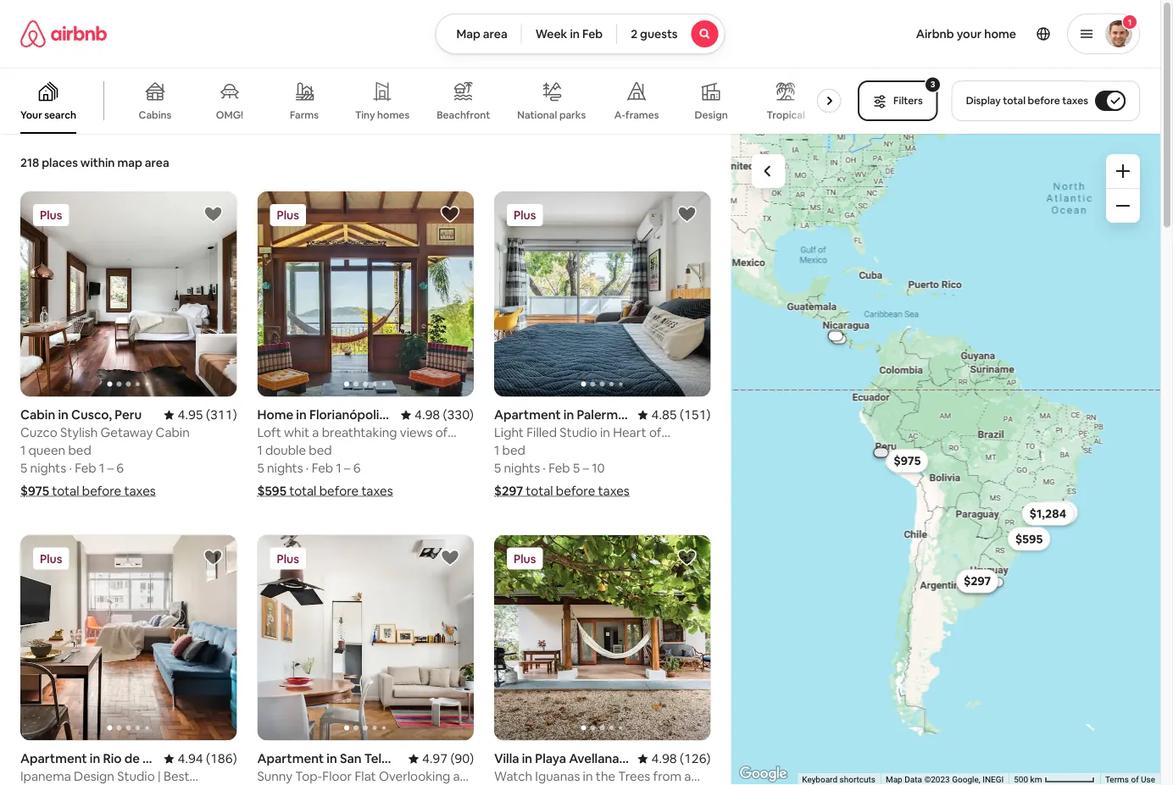 Task type: vqa. For each thing, say whether or not it's contained in the screenshot.
the left –
yes



Task type: locate. For each thing, give the bounding box(es) containing it.
(126)
[[680, 751, 711, 767]]

display
[[966, 94, 1001, 107]]

before inside display total before taxes "button"
[[1028, 94, 1060, 107]]

1 6 from the left
[[116, 460, 124, 477]]

frames
[[625, 108, 659, 122]]

bed
[[68, 443, 91, 459], [309, 443, 332, 459], [502, 443, 525, 459]]

–
[[107, 460, 114, 477], [344, 460, 350, 477], [583, 460, 589, 477]]

4.98 left (126)
[[651, 751, 677, 767]]

(151)
[[680, 407, 711, 424]]

3 bed from the left
[[502, 443, 525, 459]]

1 5 from the left
[[20, 460, 27, 477]]

1 bed 5 nights · feb 5 – 10 $297 total before taxes
[[494, 443, 630, 500]]

0 vertical spatial in
[[570, 26, 580, 42]]

1 vertical spatial $297
[[964, 574, 991, 589]]

1 horizontal spatial $297
[[964, 574, 991, 589]]

©2023
[[924, 775, 950, 785]]

0 horizontal spatial in
[[58, 407, 69, 424]]

0 horizontal spatial cabin
[[20, 407, 55, 424]]

3 · from the left
[[543, 460, 546, 477]]

km
[[1030, 775, 1042, 785]]

1 vertical spatial 4.98
[[651, 751, 677, 767]]

0 horizontal spatial 6
[[116, 460, 124, 477]]

within
[[80, 155, 115, 170]]

1 vertical spatial in
[[58, 407, 69, 424]]

2 bed from the left
[[309, 443, 332, 459]]

4.94 out of 5 average rating,  186 reviews image
[[164, 751, 237, 767]]

search
[[44, 108, 76, 122]]

3 – from the left
[[583, 460, 589, 477]]

add to wishlist: villa in playa avellanas, costa rica image
[[677, 548, 697, 569]]

· down double on the left of page
[[306, 460, 309, 477]]

cabin down 4.95
[[156, 425, 190, 441]]

filters button
[[858, 81, 938, 121]]

taxes inside cabin in cusco, peru cuzco stylish getaway cabin 1 queen bed 5 nights · feb 1 – 6 $975 total before taxes
[[124, 483, 156, 500]]

$595 down $1,284
[[1015, 532, 1043, 547]]

1 horizontal spatial 4.98
[[651, 751, 677, 767]]

4.95 out of 5 average rating,  311 reviews image
[[164, 407, 237, 424]]

1 horizontal spatial 6
[[353, 460, 361, 477]]

1 horizontal spatial $975
[[893, 454, 921, 469]]

2
[[631, 26, 638, 42]]

cabin up the cuzco
[[20, 407, 55, 424]]

total inside the 1 double bed 5 nights · feb 1 – 6 $595 total before taxes
[[289, 483, 316, 500]]

$257 button
[[956, 570, 998, 594]]

1 vertical spatial map
[[886, 775, 902, 785]]

in for week
[[570, 26, 580, 42]]

area right map
[[145, 155, 169, 170]]

· left 10 in the right of the page
[[543, 460, 546, 477]]

keyboard shortcuts button
[[802, 774, 876, 786]]

in inside button
[[570, 26, 580, 42]]

terms of use
[[1105, 775, 1155, 785]]

2 horizontal spatial nights
[[504, 460, 540, 477]]

$531
[[965, 574, 990, 590]]

taxes inside the 1 double bed 5 nights · feb 1 – 6 $595 total before taxes
[[361, 483, 393, 500]]

$1,284 button
[[1022, 502, 1074, 526]]

keyboard shortcuts
[[802, 775, 876, 785]]

$297
[[494, 483, 523, 500], [964, 574, 991, 589]]

4.97 (90)
[[422, 751, 474, 767]]

1 inside "1 bed 5 nights · feb 5 – 10 $297 total before taxes"
[[494, 443, 499, 459]]

taxes inside "1 bed 5 nights · feb 5 – 10 $297 total before taxes"
[[598, 483, 630, 500]]

$1,284
[[1029, 507, 1066, 522]]

2 6 from the left
[[353, 460, 361, 477]]

1 nights from the left
[[30, 460, 66, 477]]

getaway
[[101, 425, 153, 441]]

5 inside cabin in cusco, peru cuzco stylish getaway cabin 1 queen bed 5 nights · feb 1 – 6 $975 total before taxes
[[20, 460, 27, 477]]

4.98
[[415, 407, 440, 424], [651, 751, 677, 767]]

beachfront
[[437, 108, 490, 122]]

0 vertical spatial $297
[[494, 483, 523, 500]]

map area button
[[435, 14, 522, 54]]

none search field containing map area
[[435, 14, 725, 54]]

(186)
[[206, 751, 237, 767]]

·
[[69, 460, 72, 477], [306, 460, 309, 477], [543, 460, 546, 477]]

bed inside the 1 double bed 5 nights · feb 1 – 6 $595 total before taxes
[[309, 443, 332, 459]]

0 horizontal spatial $595
[[257, 483, 286, 500]]

in right the week
[[570, 26, 580, 42]]

in inside cabin in cusco, peru cuzco stylish getaway cabin 1 queen bed 5 nights · feb 1 – 6 $975 total before taxes
[[58, 407, 69, 424]]

$595
[[257, 483, 286, 500], [1015, 532, 1043, 547]]

3 nights from the left
[[504, 460, 540, 477]]

google image
[[735, 764, 791, 786]]

0 horizontal spatial $297
[[494, 483, 523, 500]]

0 vertical spatial map
[[456, 26, 480, 42]]

1 horizontal spatial map
[[886, 775, 902, 785]]

0 horizontal spatial $975
[[20, 483, 49, 500]]

1 vertical spatial cabin
[[156, 425, 190, 441]]

2 guests button
[[616, 14, 725, 54]]

area
[[483, 26, 507, 42], [145, 155, 169, 170]]

None search field
[[435, 14, 725, 54]]

0 vertical spatial $595
[[257, 483, 286, 500]]

4.97 out of 5 average rating,  90 reviews image
[[409, 751, 474, 767]]

1
[[1128, 17, 1132, 28], [20, 443, 26, 459], [257, 443, 263, 459], [494, 443, 499, 459], [99, 460, 104, 477], [336, 460, 341, 477]]

1 bed from the left
[[68, 443, 91, 459]]

0 horizontal spatial nights
[[30, 460, 66, 477]]

airbnb your home
[[916, 26, 1016, 42]]

week in feb
[[535, 26, 603, 42]]

1 horizontal spatial ·
[[306, 460, 309, 477]]

cabin
[[20, 407, 55, 424], [156, 425, 190, 441]]

1 horizontal spatial in
[[570, 26, 580, 42]]

5
[[20, 460, 27, 477], [257, 460, 264, 477], [494, 460, 501, 477], [573, 460, 580, 477]]

in up the stylish
[[58, 407, 69, 424]]

0 vertical spatial 4.98
[[415, 407, 440, 424]]

zoom in image
[[1116, 164, 1130, 178]]

1 · from the left
[[69, 460, 72, 477]]

tropical
[[767, 108, 805, 122]]

0 vertical spatial area
[[483, 26, 507, 42]]

$595 down double on the left of page
[[257, 483, 286, 500]]

2 horizontal spatial –
[[583, 460, 589, 477]]

add to wishlist: apartment in san telmo, argentina image
[[440, 548, 460, 569]]

0 horizontal spatial map
[[456, 26, 480, 42]]

area left the week
[[483, 26, 507, 42]]

homes
[[377, 108, 410, 122]]

10
[[592, 460, 605, 477]]

500
[[1014, 775, 1028, 785]]

4.97
[[422, 751, 448, 767]]

map data ©2023 google, inegi
[[886, 775, 1004, 785]]

1 horizontal spatial $595
[[1015, 532, 1043, 547]]

zoom out image
[[1116, 199, 1130, 213]]

1 – from the left
[[107, 460, 114, 477]]

display total before taxes
[[966, 94, 1088, 107]]

0 vertical spatial $975
[[893, 454, 921, 469]]

terms
[[1105, 775, 1129, 785]]

· down the stylish
[[69, 460, 72, 477]]

0 horizontal spatial –
[[107, 460, 114, 477]]

map inside button
[[456, 26, 480, 42]]

1 vertical spatial area
[[145, 155, 169, 170]]

group containing national parks
[[0, 68, 848, 134]]

feb inside the 1 double bed 5 nights · feb 1 – 6 $595 total before taxes
[[312, 460, 333, 477]]

· inside "1 bed 5 nights · feb 5 – 10 $297 total before taxes"
[[543, 460, 546, 477]]

500 km
[[1014, 775, 1044, 785]]

1 vertical spatial $595
[[1015, 532, 1043, 547]]

nights down queen
[[30, 460, 66, 477]]

area inside button
[[483, 26, 507, 42]]

6
[[116, 460, 124, 477], [353, 460, 361, 477]]

2 horizontal spatial bed
[[502, 443, 525, 459]]

2 horizontal spatial ·
[[543, 460, 546, 477]]

map left data
[[886, 775, 902, 785]]

data
[[905, 775, 922, 785]]

map up beachfront
[[456, 26, 480, 42]]

bed inside cabin in cusco, peru cuzco stylish getaway cabin 1 queen bed 5 nights · feb 1 – 6 $975 total before taxes
[[68, 443, 91, 459]]

profile element
[[746, 0, 1140, 68]]

$592 button
[[1035, 501, 1078, 525]]

feb
[[582, 26, 603, 42], [75, 460, 96, 477], [312, 460, 333, 477], [549, 460, 570, 477]]

0 horizontal spatial bed
[[68, 443, 91, 459]]

1 horizontal spatial area
[[483, 26, 507, 42]]

$975 button
[[886, 449, 928, 473]]

tiny
[[355, 108, 375, 122]]

google map
showing 46 stays. region
[[731, 134, 1161, 786]]

map for map data ©2023 google, inegi
[[886, 775, 902, 785]]

(330)
[[443, 407, 474, 424]]

2 5 from the left
[[257, 460, 264, 477]]

parks
[[559, 108, 586, 121]]

nights down double on the left of page
[[267, 460, 303, 477]]

2 · from the left
[[306, 460, 309, 477]]

stylish
[[60, 425, 98, 441]]

feb inside button
[[582, 26, 603, 42]]

4.98 left (330) at the bottom left of page
[[415, 407, 440, 424]]

6 inside the 1 double bed 5 nights · feb 1 – 6 $595 total before taxes
[[353, 460, 361, 477]]

taxes
[[1062, 94, 1088, 107], [124, 483, 156, 500], [361, 483, 393, 500], [598, 483, 630, 500]]

total inside "button"
[[1003, 94, 1026, 107]]

keyboard
[[802, 775, 837, 785]]

1 horizontal spatial nights
[[267, 460, 303, 477]]

0 horizontal spatial area
[[145, 155, 169, 170]]

2 – from the left
[[344, 460, 350, 477]]

0 horizontal spatial 4.98
[[415, 407, 440, 424]]

4.95
[[178, 407, 203, 424]]

1 horizontal spatial –
[[344, 460, 350, 477]]

before
[[1028, 94, 1060, 107], [82, 483, 121, 500], [319, 483, 359, 500], [556, 483, 595, 500]]

before inside cabin in cusco, peru cuzco stylish getaway cabin 1 queen bed 5 nights · feb 1 – 6 $975 total before taxes
[[82, 483, 121, 500]]

group
[[0, 68, 848, 134], [20, 192, 237, 397], [257, 192, 474, 397], [494, 192, 711, 397], [20, 535, 237, 741], [257, 535, 474, 741], [494, 535, 711, 741]]

0 horizontal spatial ·
[[69, 460, 72, 477]]

· inside cabin in cusco, peru cuzco stylish getaway cabin 1 queen bed 5 nights · feb 1 – 6 $975 total before taxes
[[69, 460, 72, 477]]

before inside "1 bed 5 nights · feb 5 – 10 $297 total before taxes"
[[556, 483, 595, 500]]

google,
[[952, 775, 980, 785]]

nights
[[30, 460, 66, 477], [267, 460, 303, 477], [504, 460, 540, 477]]

1 vertical spatial $975
[[20, 483, 49, 500]]

2 nights from the left
[[267, 460, 303, 477]]

in
[[570, 26, 580, 42], [58, 407, 69, 424]]

4.85
[[651, 407, 677, 424]]

nights left 10 in the right of the page
[[504, 460, 540, 477]]

total inside cabin in cusco, peru cuzco stylish getaway cabin 1 queen bed 5 nights · feb 1 – 6 $975 total before taxes
[[52, 483, 79, 500]]

1 horizontal spatial bed
[[309, 443, 332, 459]]

cabin in cusco, peru cuzco stylish getaway cabin 1 queen bed 5 nights · feb 1 – 6 $975 total before taxes
[[20, 407, 190, 500]]

4.95 (311)
[[178, 407, 237, 424]]

– inside "1 bed 5 nights · feb 5 – 10 $297 total before taxes"
[[583, 460, 589, 477]]

– inside cabin in cusco, peru cuzco stylish getaway cabin 1 queen bed 5 nights · feb 1 – 6 $975 total before taxes
[[107, 460, 114, 477]]

total
[[1003, 94, 1026, 107], [52, 483, 79, 500], [289, 483, 316, 500], [526, 483, 553, 500]]



Task type: describe. For each thing, give the bounding box(es) containing it.
4 5 from the left
[[573, 460, 580, 477]]

add to wishlist: apartment in rio de janeiro, brazil image
[[203, 548, 223, 569]]

queen
[[28, 443, 65, 459]]

peru
[[115, 407, 142, 424]]

design
[[695, 108, 728, 122]]

guests
[[640, 26, 678, 42]]

a-
[[614, 108, 625, 122]]

$297 inside button
[[964, 574, 991, 589]]

1 double bed 5 nights · feb 1 – 6 $595 total before taxes
[[257, 443, 393, 500]]

cabins
[[139, 108, 172, 122]]

6 inside cabin in cusco, peru cuzco stylish getaway cabin 1 queen bed 5 nights · feb 1 – 6 $975 total before taxes
[[116, 460, 124, 477]]

3 5 from the left
[[494, 460, 501, 477]]

4.98 for 4.98 (126)
[[651, 751, 677, 767]]

nights inside cabin in cusco, peru cuzco stylish getaway cabin 1 queen bed 5 nights · feb 1 – 6 $975 total before taxes
[[30, 460, 66, 477]]

tiny homes
[[355, 108, 410, 122]]

display total before taxes button
[[952, 81, 1140, 121]]

$975 inside cabin in cusco, peru cuzco stylish getaway cabin 1 queen bed 5 nights · feb 1 – 6 $975 total before taxes
[[20, 483, 49, 500]]

add to wishlist: cabin in cusco, peru image
[[203, 204, 223, 225]]

your
[[20, 108, 42, 122]]

$297 inside "1 bed 5 nights · feb 5 – 10 $297 total before taxes"
[[494, 483, 523, 500]]

week
[[535, 26, 567, 42]]

$595 button
[[1007, 527, 1050, 551]]

1 button
[[1067, 14, 1140, 54]]

$592
[[1042, 505, 1070, 521]]

home
[[984, 26, 1016, 42]]

bed inside "1 bed 5 nights · feb 5 – 10 $297 total before taxes"
[[502, 443, 525, 459]]

total inside "1 bed 5 nights · feb 5 – 10 $297 total before taxes"
[[526, 483, 553, 500]]

$257
[[964, 574, 991, 589]]

2 guests
[[631, 26, 678, 42]]

omg!
[[216, 108, 243, 122]]

map
[[117, 155, 142, 170]]

· inside the 1 double bed 5 nights · feb 1 – 6 $595 total before taxes
[[306, 460, 309, 477]]

in for cabin
[[58, 407, 69, 424]]

$975 inside button
[[893, 454, 921, 469]]

(311)
[[206, 407, 237, 424]]

add to wishlist: apartment in palermo, argentina image
[[677, 204, 697, 225]]

airbnb
[[916, 26, 954, 42]]

national parks
[[517, 108, 586, 121]]

feb inside cabin in cusco, peru cuzco stylish getaway cabin 1 queen bed 5 nights · feb 1 – 6 $975 total before taxes
[[75, 460, 96, 477]]

$595 inside the 1 double bed 5 nights · feb 1 – 6 $595 total before taxes
[[257, 483, 286, 500]]

4.98 (330)
[[415, 407, 474, 424]]

national
[[517, 108, 557, 121]]

4.98 out of 5 average rating,  126 reviews image
[[638, 751, 711, 767]]

cusco,
[[71, 407, 112, 424]]

shortcuts
[[840, 775, 876, 785]]

218
[[20, 155, 39, 170]]

4.98 (126)
[[651, 751, 711, 767]]

4.85 (151)
[[651, 407, 711, 424]]

4.98 for 4.98 (330)
[[415, 407, 440, 424]]

4.85 out of 5 average rating,  151 reviews image
[[638, 407, 711, 424]]

terms of use link
[[1105, 775, 1155, 785]]

$595 inside button
[[1015, 532, 1043, 547]]

places
[[42, 155, 78, 170]]

inegi
[[983, 775, 1004, 785]]

3
[[931, 79, 935, 90]]

before inside the 1 double bed 5 nights · feb 1 – 6 $595 total before taxes
[[319, 483, 359, 500]]

4.94 (186)
[[178, 751, 237, 767]]

5 inside the 1 double bed 5 nights · feb 1 – 6 $595 total before taxes
[[257, 460, 264, 477]]

your search
[[20, 108, 76, 122]]

cuzco
[[20, 425, 57, 441]]

week in feb button
[[521, 14, 617, 54]]

farms
[[290, 108, 319, 122]]

feb inside "1 bed 5 nights · feb 5 – 10 $297 total before taxes"
[[549, 460, 570, 477]]

taxes inside display total before taxes "button"
[[1062, 94, 1088, 107]]

of
[[1131, 775, 1139, 785]]

map for map area
[[456, 26, 480, 42]]

airbnb your home link
[[906, 16, 1027, 52]]

nights inside "1 bed 5 nights · feb 5 – 10 $297 total before taxes"
[[504, 460, 540, 477]]

1 horizontal spatial cabin
[[156, 425, 190, 441]]

a-frames
[[614, 108, 659, 122]]

add to wishlist: home in florianópolis, brazil image
[[440, 204, 460, 225]]

filters
[[894, 94, 923, 107]]

$297 button
[[956, 570, 998, 594]]

4.94
[[178, 751, 203, 767]]

1 inside dropdown button
[[1128, 17, 1132, 28]]

your
[[957, 26, 982, 42]]

4.98 out of 5 average rating,  330 reviews image
[[401, 407, 474, 424]]

– inside the 1 double bed 5 nights · feb 1 – 6 $595 total before taxes
[[344, 460, 350, 477]]

double
[[265, 443, 306, 459]]

nights inside the 1 double bed 5 nights · feb 1 – 6 $595 total before taxes
[[267, 460, 303, 477]]

$531 button
[[957, 570, 998, 594]]

map area
[[456, 26, 507, 42]]

use
[[1141, 775, 1155, 785]]

(90)
[[450, 751, 474, 767]]

218 places within map area
[[20, 155, 169, 170]]

500 km button
[[1009, 774, 1100, 786]]

0 vertical spatial cabin
[[20, 407, 55, 424]]



